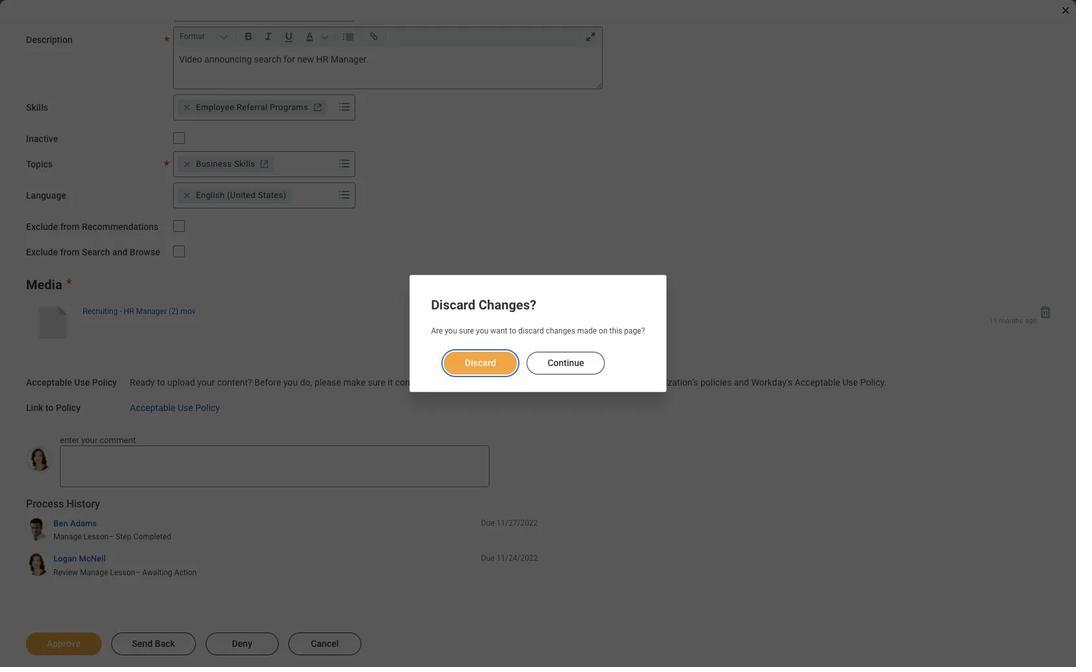 Task type: vqa. For each thing, say whether or not it's contained in the screenshot.
the topmost ext link Icon
yes



Task type: describe. For each thing, give the bounding box(es) containing it.
action
[[174, 568, 197, 577]]

to inside discard changes? dialog
[[510, 326, 517, 335]]

0 horizontal spatial and
[[112, 247, 128, 257]]

process history
[[26, 498, 100, 510]]

acceptable use policy link
[[130, 400, 220, 413]]

prompts image for topics
[[337, 156, 352, 171]]

states)
[[258, 190, 287, 200]]

recommendations
[[82, 221, 159, 232]]

policy.
[[861, 377, 887, 388]]

continue button
[[527, 352, 605, 375]]

due 11/27/2022
[[481, 518, 538, 527]]

upload
[[167, 377, 195, 388]]

content?
[[217, 377, 252, 388]]

for
[[284, 54, 295, 64]]

ext link image for topics
[[258, 157, 271, 171]]

recruiting - hr manager (2).mov link
[[83, 304, 196, 317]]

ben adams button
[[53, 518, 97, 529]]

0 horizontal spatial acceptable
[[26, 377, 72, 388]]

material
[[486, 377, 519, 388]]

enter your comment
[[60, 435, 136, 445]]

business
[[196, 159, 232, 169]]

logan mcneil
[[53, 554, 106, 564]]

page?
[[625, 326, 645, 335]]

hr inside media region
[[124, 307, 134, 316]]

video announcing search for new hr manager.
[[179, 54, 369, 64]]

link
[[26, 403, 43, 413]]

1 horizontal spatial –
[[135, 568, 140, 577]]

before
[[255, 377, 281, 388]]

acceptable use policy element
[[130, 370, 887, 389]]

0 horizontal spatial acceptable use policy
[[26, 377, 117, 388]]

link image
[[365, 29, 383, 44]]

infringing
[[445, 377, 483, 388]]

x small image
[[180, 157, 193, 171]]

-
[[120, 307, 122, 316]]

made
[[578, 326, 597, 335]]

(2).mov
[[169, 307, 196, 316]]

to for policy
[[45, 403, 54, 413]]

with
[[603, 377, 620, 388]]

topics
[[26, 159, 53, 169]]

11
[[990, 317, 998, 325]]

are you sure you want to discard changes made on this page?
[[431, 326, 645, 335]]

employee referral programs element
[[196, 102, 308, 113]]

employee referral programs, press delete to clear value, ctrl + enter opens in new window. option
[[178, 100, 327, 115]]

employee
[[196, 102, 234, 112]]

manager.
[[331, 54, 369, 64]]

language
[[26, 190, 66, 200]]

manager
[[136, 307, 167, 316]]

0 horizontal spatial your
[[81, 435, 98, 445]]

maximize image
[[582, 29, 600, 44]]

format group
[[177, 27, 605, 47]]

step
[[116, 532, 131, 541]]

0 horizontal spatial policy
[[56, 403, 81, 413]]

0 horizontal spatial use
[[74, 377, 90, 388]]

from for recommendations
[[60, 221, 80, 232]]

1 it from the left
[[388, 377, 393, 388]]

media
[[26, 277, 62, 293]]

acceptable inside "link"
[[130, 403, 176, 413]]

bold image
[[240, 29, 257, 44]]

this
[[610, 326, 623, 335]]

contains
[[395, 377, 430, 388]]

history
[[67, 498, 100, 510]]

english (united states) element
[[196, 189, 287, 201]]

ben adams
[[53, 518, 97, 528]]

media dialog
[[0, 0, 1077, 667]]

use inside "link"
[[178, 403, 193, 413]]

awaiting
[[142, 568, 172, 577]]

manage lesson – step completed
[[53, 532, 171, 541]]

11/24/2022
[[497, 554, 538, 563]]

exclude for exclude from recommendations
[[26, 221, 58, 232]]

x small image for language
[[180, 189, 193, 202]]

complies
[[564, 377, 601, 388]]

new
[[297, 54, 314, 64]]

search
[[254, 54, 282, 64]]

mcneil
[[79, 554, 106, 564]]

bulleted list image
[[340, 29, 358, 44]]

business skills element
[[196, 158, 255, 170]]

no
[[433, 377, 443, 388]]

that
[[538, 377, 554, 388]]

changes
[[546, 326, 576, 335]]

organization's
[[643, 377, 699, 388]]

months
[[1000, 317, 1024, 325]]

adams
[[70, 518, 97, 528]]

format button
[[177, 29, 234, 44]]

announcing
[[205, 54, 252, 64]]

due 11/24/2022
[[481, 554, 538, 563]]

2 horizontal spatial use
[[843, 377, 859, 388]]

hr inside text box
[[316, 54, 329, 64]]

logan mcneil button
[[53, 553, 106, 564]]

close review manage lesson image
[[1061, 5, 1072, 16]]

discard
[[519, 326, 544, 335]]

(united
[[227, 190, 256, 200]]

exclude for exclude from search and browse
[[26, 247, 58, 257]]

continue
[[548, 358, 585, 368]]

due for adams
[[481, 518, 495, 527]]

logan
[[53, 554, 77, 564]]

2 it from the left
[[557, 377, 562, 388]]

discard changes?
[[431, 297, 537, 313]]

format
[[180, 32, 205, 41]]

programs
[[270, 102, 308, 112]]

enter
[[60, 435, 79, 445]]



Task type: locate. For each thing, give the bounding box(es) containing it.
ready to upload your content? before you do, please make sure it contains no infringing material and that it complies with your organization's policies and workday's acceptable use policy.
[[130, 377, 887, 388]]

lesson left awaiting
[[110, 568, 135, 577]]

2 horizontal spatial you
[[476, 326, 489, 335]]

lesson
[[84, 532, 109, 541], [110, 568, 135, 577]]

want
[[491, 326, 508, 335]]

from
[[60, 221, 80, 232], [60, 247, 80, 257]]

emphasis image
[[302, 31, 318, 43]]

discard inside button
[[465, 358, 496, 368]]

prompts image for language
[[337, 187, 352, 202]]

acceptable up link to policy
[[26, 377, 72, 388]]

1 prompts image from the top
[[337, 156, 352, 171]]

11 months ago
[[990, 317, 1038, 325]]

on
[[599, 326, 608, 335]]

hr right new
[[316, 54, 329, 64]]

link to policy
[[26, 403, 81, 413]]

it left contains
[[388, 377, 393, 388]]

prompts image
[[337, 156, 352, 171], [337, 187, 352, 202]]

discard up are
[[431, 297, 476, 313]]

you
[[445, 326, 457, 335], [476, 326, 489, 335], [284, 377, 298, 388]]

policy
[[92, 377, 117, 388], [56, 403, 81, 413], [195, 403, 220, 413]]

ext link image
[[311, 101, 324, 114], [258, 157, 271, 171]]

inactive
[[26, 134, 58, 144]]

1 vertical spatial exclude
[[26, 247, 58, 257]]

1 vertical spatial lesson
[[110, 568, 135, 577]]

from up "exclude from search and browse"
[[60, 221, 80, 232]]

0 vertical spatial x small image
[[180, 101, 193, 114]]

0 vertical spatial discard
[[431, 297, 476, 313]]

due left 11/24/2022
[[481, 554, 495, 563]]

– left awaiting
[[135, 568, 140, 577]]

0 horizontal spatial ext link image
[[258, 157, 271, 171]]

Description text field
[[174, 47, 603, 89]]

browse
[[130, 247, 160, 257]]

region containing discard
[[431, 341, 645, 376]]

1 horizontal spatial skills
[[234, 159, 255, 169]]

policy up enter
[[56, 403, 81, 413]]

– left step
[[109, 532, 114, 541]]

use down upload
[[178, 403, 193, 413]]

0 vertical spatial exclude
[[26, 221, 58, 232]]

review
[[53, 568, 78, 577]]

due
[[481, 518, 495, 527], [481, 554, 495, 563]]

x small image inside english (united states), press delete to clear value. option
[[180, 189, 193, 202]]

2 from from the top
[[60, 247, 80, 257]]

to inside acceptable use policy element
[[157, 377, 165, 388]]

0 horizontal spatial skills
[[26, 102, 48, 113]]

policy down content?
[[195, 403, 220, 413]]

0 horizontal spatial hr
[[124, 307, 134, 316]]

sure right are
[[459, 326, 474, 335]]

employee's photo (logan mcneil) image
[[26, 446, 53, 473]]

x small image for skills
[[180, 101, 193, 114]]

0 vertical spatial lesson
[[84, 532, 109, 541]]

ext link image up states)
[[258, 157, 271, 171]]

0 vertical spatial –
[[109, 532, 114, 541]]

0 horizontal spatial to
[[45, 403, 54, 413]]

do,
[[300, 377, 312, 388]]

1 vertical spatial x small image
[[180, 189, 193, 202]]

business skills, press delete to clear value, ctrl + enter opens in new window. option
[[178, 156, 274, 172]]

it right that
[[557, 377, 562, 388]]

1 vertical spatial sure
[[368, 377, 386, 388]]

ext link image inside business skills, press delete to clear value, ctrl + enter opens in new window. option
[[258, 157, 271, 171]]

and
[[112, 247, 128, 257], [521, 377, 536, 388], [734, 377, 750, 388]]

0 vertical spatial manage
[[53, 532, 82, 541]]

1 due from the top
[[481, 518, 495, 527]]

view image preview image
[[551, 306, 592, 347]]

1 x small image from the top
[[180, 101, 193, 114]]

1 vertical spatial –
[[135, 568, 140, 577]]

2 horizontal spatial to
[[510, 326, 517, 335]]

2 horizontal spatial policy
[[195, 403, 220, 413]]

underline image
[[280, 29, 298, 44]]

–
[[109, 532, 114, 541], [135, 568, 140, 577]]

manage down mcneil
[[80, 568, 108, 577]]

x small image
[[180, 101, 193, 114], [180, 189, 193, 202]]

to right want
[[510, 326, 517, 335]]

acceptable
[[26, 377, 72, 388], [795, 377, 841, 388], [130, 403, 176, 413]]

1 horizontal spatial policy
[[92, 377, 117, 388]]

x small image left employee
[[180, 101, 193, 114]]

ext link image left prompts image
[[311, 101, 324, 114]]

1 horizontal spatial use
[[178, 403, 193, 413]]

discard changes? dialog
[[410, 275, 667, 392]]

0 vertical spatial acceptable use policy
[[26, 377, 117, 388]]

1 horizontal spatial you
[[445, 326, 457, 335]]

policy inside "link"
[[195, 403, 220, 413]]

1 exclude from the top
[[26, 221, 58, 232]]

exclude from recommendations
[[26, 221, 159, 232]]

0 vertical spatial skills
[[26, 102, 48, 113]]

workday's
[[752, 377, 793, 388]]

0 horizontal spatial sure
[[368, 377, 386, 388]]

2 horizontal spatial acceptable
[[795, 377, 841, 388]]

1 vertical spatial prompts image
[[337, 187, 352, 202]]

you left do,
[[284, 377, 298, 388]]

2 horizontal spatial your
[[623, 377, 640, 388]]

sure
[[459, 326, 474, 335], [368, 377, 386, 388]]

2 x small image from the top
[[180, 189, 193, 202]]

italic image
[[260, 29, 277, 44]]

0 vertical spatial due
[[481, 518, 495, 527]]

due for mcneil
[[481, 554, 495, 563]]

acceptable use policy down upload
[[130, 403, 220, 413]]

1 vertical spatial manage
[[80, 568, 108, 577]]

exclude from search and browse
[[26, 247, 160, 257]]

ext link image for skills
[[311, 101, 324, 114]]

1 vertical spatial hr
[[124, 307, 134, 316]]

exclude down language
[[26, 221, 58, 232]]

review manage lesson – awaiting action
[[53, 568, 197, 577]]

sure right 'make'
[[368, 377, 386, 388]]

1 from from the top
[[60, 221, 80, 232]]

1 horizontal spatial lesson
[[110, 568, 135, 577]]

acceptable use policy up link to policy
[[26, 377, 117, 388]]

discard up infringing
[[465, 358, 496, 368]]

use up link to policy
[[74, 377, 90, 388]]

use
[[74, 377, 90, 388], [843, 377, 859, 388], [178, 403, 193, 413]]

sure inside acceptable use policy element
[[368, 377, 386, 388]]

process
[[26, 498, 64, 510]]

ago
[[1026, 317, 1038, 325]]

to right link at bottom left
[[45, 403, 54, 413]]

hr
[[316, 54, 329, 64], [124, 307, 134, 316]]

2 vertical spatial to
[[45, 403, 54, 413]]

recruiting
[[83, 307, 118, 316]]

it
[[388, 377, 393, 388], [557, 377, 562, 388]]

due left 11/27/2022
[[481, 518, 495, 527]]

policies
[[701, 377, 732, 388]]

english
[[196, 190, 225, 200]]

manage
[[53, 532, 82, 541], [80, 568, 108, 577]]

skills right business
[[234, 159, 255, 169]]

changes?
[[479, 297, 537, 313]]

please
[[315, 377, 341, 388]]

to for upload
[[157, 377, 165, 388]]

2 horizontal spatial and
[[734, 377, 750, 388]]

employee referral programs
[[196, 102, 308, 112]]

1 horizontal spatial your
[[197, 377, 215, 388]]

1 vertical spatial from
[[60, 247, 80, 257]]

0 vertical spatial prompts image
[[337, 156, 352, 171]]

to right "ready"
[[157, 377, 165, 388]]

0 horizontal spatial lesson
[[84, 532, 109, 541]]

video
[[179, 54, 202, 64]]

description
[[26, 35, 73, 45]]

skills inside option
[[234, 159, 255, 169]]

you left want
[[476, 326, 489, 335]]

1 horizontal spatial it
[[557, 377, 562, 388]]

2 due from the top
[[481, 554, 495, 563]]

0 vertical spatial from
[[60, 221, 80, 232]]

ben
[[53, 518, 68, 528]]

recruiting - hr manager (2).mov
[[83, 307, 196, 316]]

exclude
[[26, 221, 58, 232], [26, 247, 58, 257]]

0 vertical spatial to
[[510, 326, 517, 335]]

1 vertical spatial acceptable use policy
[[130, 403, 220, 413]]

use left policy.
[[843, 377, 859, 388]]

region
[[431, 341, 645, 376]]

completed
[[133, 532, 171, 541]]

policy left "ready"
[[92, 377, 117, 388]]

acceptable down "ready"
[[130, 403, 176, 413]]

referral
[[237, 102, 268, 112]]

0 horizontal spatial you
[[284, 377, 298, 388]]

exclude up media
[[26, 247, 58, 257]]

business skills
[[196, 159, 255, 169]]

your right with
[[623, 377, 640, 388]]

hr right -
[[124, 307, 134, 316]]

discard for discard
[[465, 358, 496, 368]]

1 horizontal spatial to
[[157, 377, 165, 388]]

media region
[[26, 274, 532, 346]]

region inside discard changes? dialog
[[431, 341, 645, 376]]

from left search
[[60, 247, 80, 257]]

comment
[[100, 435, 136, 445]]

x small image left english
[[180, 189, 193, 202]]

you right are
[[445, 326, 457, 335]]

1 vertical spatial discard
[[465, 358, 496, 368]]

1 vertical spatial due
[[481, 554, 495, 563]]

and left that
[[521, 377, 536, 388]]

0 vertical spatial hr
[[316, 54, 329, 64]]

0 vertical spatial sure
[[459, 326, 474, 335]]

ready
[[130, 377, 155, 388]]

delete image
[[1039, 305, 1053, 319]]

manage down ben
[[53, 532, 82, 541]]

english (united states), press delete to clear value. option
[[178, 187, 292, 203]]

1 vertical spatial skills
[[234, 159, 255, 169]]

1 horizontal spatial acceptable
[[130, 403, 176, 413]]

and right policies
[[734, 377, 750, 388]]

your right enter
[[81, 435, 98, 445]]

1 horizontal spatial acceptable use policy
[[130, 403, 220, 413]]

make
[[344, 377, 366, 388]]

discard
[[431, 297, 476, 313], [465, 358, 496, 368]]

2 exclude from the top
[[26, 247, 58, 257]]

1 horizontal spatial hr
[[316, 54, 329, 64]]

discard button
[[444, 352, 517, 375]]

enter your comment text field
[[60, 446, 490, 487]]

0 horizontal spatial –
[[109, 532, 114, 541]]

english (united states)
[[196, 190, 287, 200]]

1 horizontal spatial ext link image
[[311, 101, 324, 114]]

acceptable right "workday's"
[[795, 377, 841, 388]]

11/27/2022
[[497, 518, 538, 527]]

skills
[[26, 102, 48, 113], [234, 159, 255, 169]]

from for search
[[60, 247, 80, 257]]

process history region
[[26, 497, 538, 582]]

2 prompts image from the top
[[337, 187, 352, 202]]

and right search
[[112, 247, 128, 257]]

1 vertical spatial to
[[157, 377, 165, 388]]

1 horizontal spatial and
[[521, 377, 536, 388]]

your right upload
[[197, 377, 215, 388]]

you inside acceptable use policy element
[[284, 377, 298, 388]]

skills up inactive
[[26, 102, 48, 113]]

0 horizontal spatial it
[[388, 377, 393, 388]]

discard for discard changes?
[[431, 297, 476, 313]]

0 vertical spatial ext link image
[[311, 101, 324, 114]]

x small image inside employee referral programs, press delete to clear value, ctrl + enter opens in new window. option
[[180, 101, 193, 114]]

prompts image
[[337, 99, 352, 115]]

1 horizontal spatial sure
[[459, 326, 474, 335]]

lesson down adams
[[84, 532, 109, 541]]

cover image region
[[545, 274, 1055, 354]]

1 vertical spatial ext link image
[[258, 157, 271, 171]]

sure inside discard changes? dialog
[[459, 326, 474, 335]]

are
[[431, 326, 443, 335]]

search
[[82, 247, 110, 257]]

action bar region
[[0, 619, 1077, 667]]



